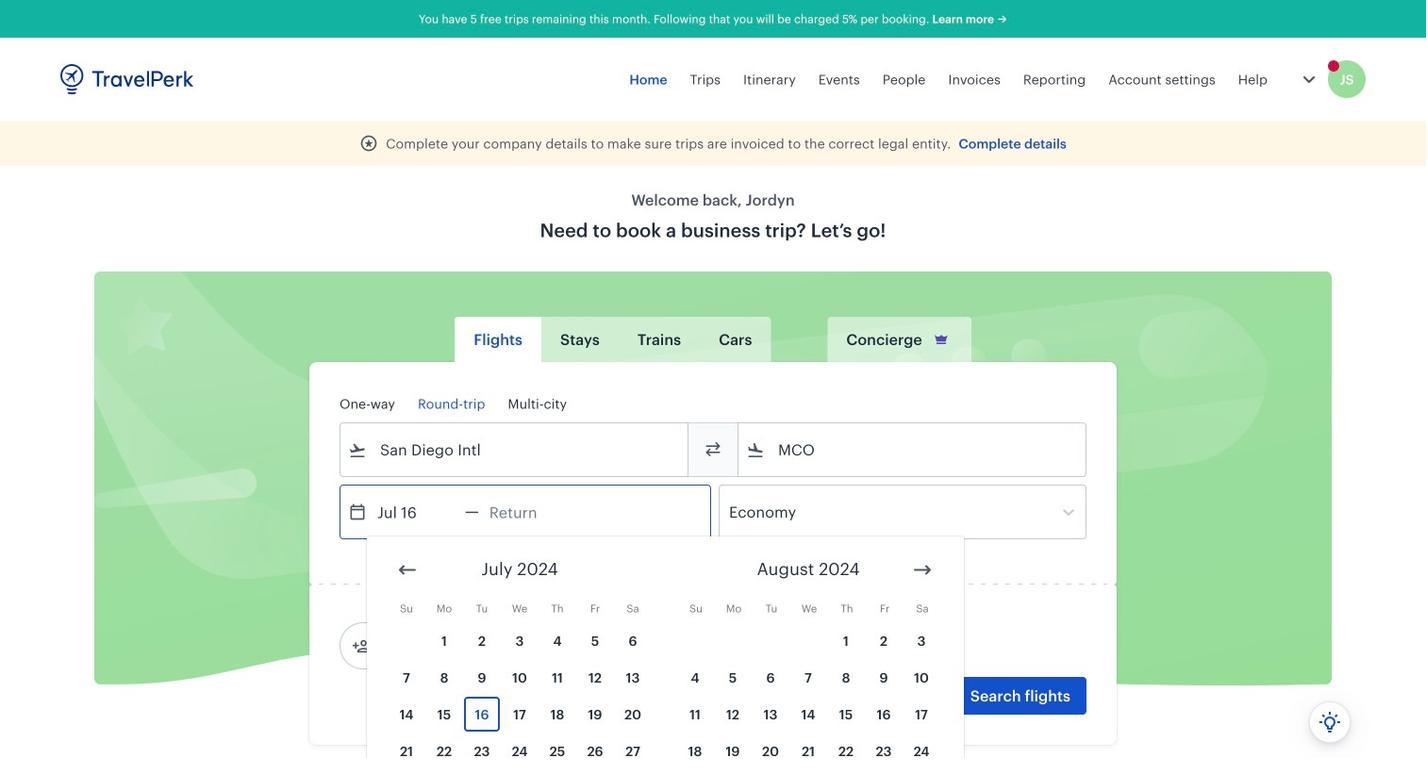 Task type: locate. For each thing, give the bounding box(es) containing it.
move backward to switch to the previous month. image
[[396, 559, 419, 582]]

move forward to switch to the next month. image
[[911, 559, 934, 582]]

Add first traveler search field
[[371, 631, 567, 661]]

From search field
[[367, 435, 663, 465]]



Task type: vqa. For each thing, say whether or not it's contained in the screenshot.
Add First Traveler search field
yes



Task type: describe. For each thing, give the bounding box(es) containing it.
To search field
[[765, 435, 1061, 465]]

Return text field
[[479, 486, 577, 539]]

calendar application
[[367, 537, 1426, 758]]

Depart text field
[[367, 486, 465, 539]]



